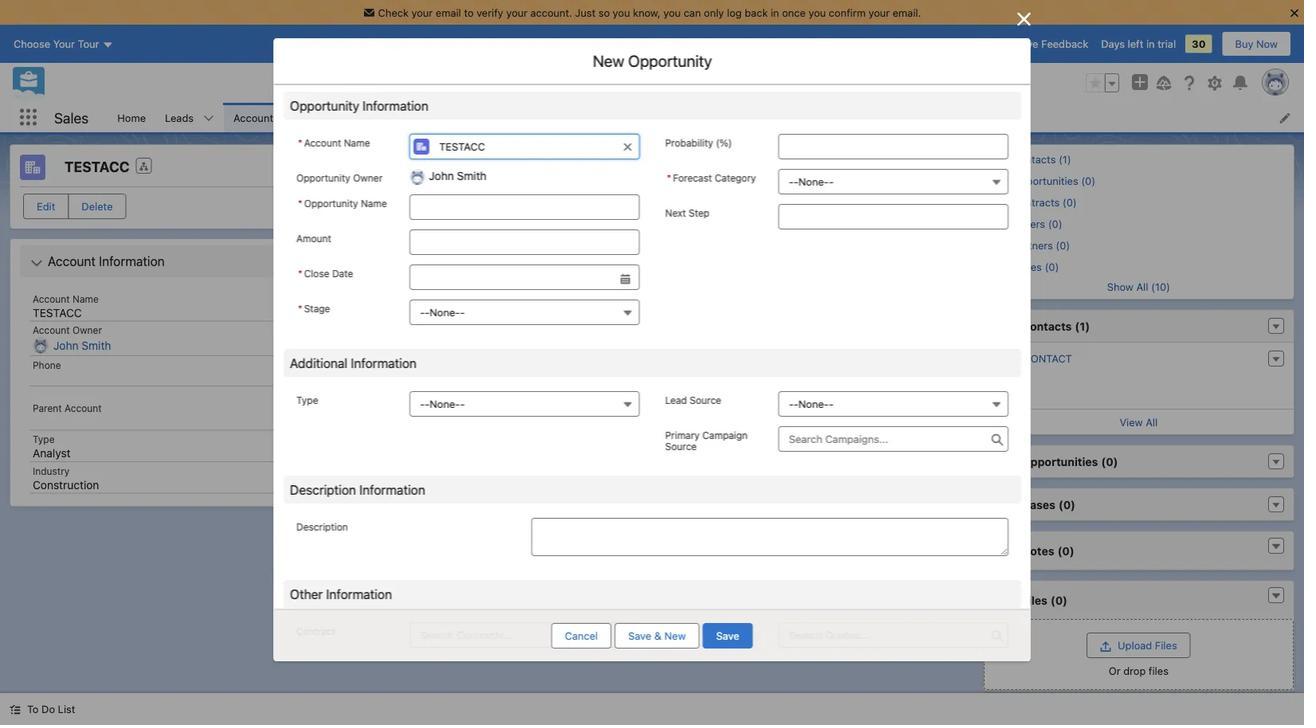 Task type: locate. For each thing, give the bounding box(es) containing it.
0 horizontal spatial view
[[633, 300, 656, 312]]

view all down contacts grid
[[633, 300, 671, 312]]

1 vertical spatial description
[[296, 521, 348, 532]]

3 new button from the top
[[904, 436, 951, 460]]

1 vertical spatial new button
[[904, 336, 953, 362]]

1 vertical spatial all
[[659, 300, 671, 312]]

calendar list item
[[498, 103, 581, 132]]

phone
[[33, 359, 61, 371]]

0 horizontal spatial contacts link
[[309, 103, 372, 132]]

* up the probability (%) text box
[[907, 112, 912, 124]]

description information
[[290, 482, 425, 497]]

view inside sales tab panel
[[633, 300, 656, 312]]

opportunities (0) up cases (0)
[[1022, 455, 1119, 468]]

* for * close date
[[298, 268, 302, 279]]

0 horizontal spatial test
[[915, 112, 940, 124]]

1 vertical spatial files
[[1155, 640, 1178, 652]]

trial
[[1158, 38, 1176, 50]]

0 vertical spatial opportunities
[[402, 112, 468, 124]]

opportunities up contracts (0)
[[380, 342, 457, 356]]

view all for rightmost view all link
[[1120, 416, 1158, 428]]

probability (%)
[[665, 137, 732, 148]]

date
[[332, 268, 353, 279]]

* close date
[[298, 268, 353, 279]]

owner for account owner
[[73, 325, 102, 336]]

1 vertical spatial owner
[[73, 325, 102, 336]]

* left close
[[298, 268, 302, 279]]

0 vertical spatial contacts
[[319, 112, 362, 124]]

* account name
[[298, 137, 370, 148]]

1 vertical spatial contacts
[[380, 200, 430, 213]]

* inside list
[[907, 112, 912, 124]]

show all (10) link
[[1108, 281, 1171, 292]]

new up lead source, --none-- button
[[918, 343, 939, 355]]

check
[[378, 6, 409, 18]]

days left in trial
[[1102, 38, 1176, 50]]

2 save from the left
[[716, 630, 740, 642]]

sales left home link
[[54, 109, 89, 126]]

days
[[1102, 38, 1125, 50]]

none-
[[798, 176, 829, 188], [429, 306, 460, 318], [429, 398, 460, 410], [798, 398, 829, 410]]

show all (10)
[[1108, 281, 1171, 292]]

0 horizontal spatial to
[[464, 6, 474, 18]]

0 vertical spatial group
[[1086, 73, 1120, 93]]

contacts image
[[352, 197, 371, 216]]

contacts link up "* account name"
[[309, 103, 372, 132]]

all down contacts grid
[[659, 300, 671, 312]]

view all down test contact element
[[1120, 416, 1158, 428]]

all left "(10)"
[[1137, 281, 1149, 292]]

0 horizontal spatial opportunities (0)
[[380, 342, 477, 356]]

add
[[808, 204, 828, 216]]

1 vertical spatial opportunities
[[380, 342, 457, 356]]

view down test contact element
[[1120, 416, 1143, 428]]

leave feedback
[[1011, 38, 1089, 50]]

new right &
[[665, 630, 686, 642]]

john smith
[[53, 339, 111, 352]]

view all for top view all link
[[633, 300, 671, 312]]

1 vertical spatial test
[[995, 352, 1021, 364]]

in right back
[[771, 6, 780, 18]]

description for description information
[[290, 482, 356, 497]]

text default image inside files element
[[1271, 591, 1282, 602]]

1 horizontal spatial in
[[1147, 38, 1155, 50]]

Description text field
[[531, 518, 1009, 556]]

partners (0)
[[1013, 239, 1070, 251]]

0 horizontal spatial view all link
[[342, 293, 963, 319]]

view for rightmost view all link
[[1120, 416, 1143, 428]]

view all link down 'phone' cell
[[342, 293, 963, 319]]

primary campaign source
[[665, 430, 748, 452]]

1 vertical spatial group
[[296, 265, 640, 290]]

new
[[593, 51, 624, 70], [918, 204, 939, 216], [918, 343, 939, 355], [917, 442, 939, 454], [665, 630, 686, 642]]

0 vertical spatial campaign
[[843, 204, 892, 216]]

owner for opportunity owner
[[353, 172, 382, 183]]

1 horizontal spatial view all
[[1120, 416, 1158, 428]]

dashboards list item
[[648, 103, 746, 132]]

2 you from the left
[[664, 6, 681, 18]]

contracts image
[[994, 196, 1005, 207]]

opportunities (0)
[[1013, 175, 1096, 186]]

1 vertical spatial sales
[[491, 160, 524, 175]]

0 horizontal spatial save
[[628, 630, 652, 642]]

cases image
[[994, 495, 1013, 514]]

partners (0)
[[380, 491, 448, 504]]

forecasts
[[591, 112, 638, 124]]

1 vertical spatial view all
[[1120, 416, 1158, 428]]

0 vertical spatial opportunities (0)
[[380, 342, 477, 356]]

2 vertical spatial opportunities
[[1022, 455, 1098, 468]]

opportunities
[[402, 112, 468, 124], [380, 342, 457, 356], [1022, 455, 1098, 468]]

stage
[[304, 303, 330, 314]]

new button
[[904, 197, 953, 222], [904, 336, 953, 362], [904, 436, 951, 460]]

Probability (%) text field
[[778, 134, 1009, 159]]

0 vertical spatial view
[[633, 300, 656, 312]]

*
[[907, 112, 912, 124], [298, 137, 302, 148], [667, 172, 671, 183], [298, 198, 302, 209], [298, 268, 302, 279], [298, 303, 302, 314]]

sales inside tab list
[[491, 160, 524, 175]]

contacts
[[319, 112, 362, 124], [380, 200, 430, 213], [1022, 319, 1072, 333]]

type up analyst
[[33, 434, 55, 445]]

1 horizontal spatial view all link
[[984, 409, 1294, 434]]

1 vertical spatial view
[[1120, 416, 1143, 428]]

0 vertical spatial sales
[[54, 109, 89, 126]]

in right left
[[1147, 38, 1155, 50]]

account inside account information dropdown button
[[48, 254, 96, 269]]

Lead Source button
[[778, 391, 1009, 417]]

contracts
[[380, 392, 435, 405]]

0 horizontal spatial owner
[[73, 325, 102, 336]]

(0)
[[460, 342, 477, 356], [438, 392, 455, 405], [1102, 455, 1119, 468], [431, 491, 448, 504], [1059, 498, 1076, 511], [1058, 544, 1075, 557], [1051, 594, 1068, 607]]

Next Step text field
[[778, 204, 1009, 230]]

next step
[[665, 207, 709, 218]]

type down edit phone image
[[296, 394, 318, 406]]

opportunities inside list item
[[402, 112, 468, 124]]

contacts (1)
[[1022, 319, 1090, 333]]

type for type
[[33, 434, 55, 445]]

source inside lead source --none--
[[690, 394, 721, 406]]

group containing *
[[296, 265, 640, 290]]

opportunities up cases (0)
[[1022, 455, 1098, 468]]

account information
[[48, 254, 165, 269]]

0 horizontal spatial view all
[[633, 300, 671, 312]]

opportunities image down * stage --none--
[[352, 340, 371, 359]]

new button down lead source, --none-- button
[[904, 436, 951, 460]]

0 vertical spatial in
[[771, 6, 780, 18]]

confirm
[[829, 6, 866, 18]]

1 vertical spatial to
[[830, 204, 840, 216]]

None text field
[[409, 194, 640, 220]]

new for new opportunity
[[593, 51, 624, 70]]

files down notes
[[1022, 594, 1048, 607]]

* up amount
[[298, 198, 302, 209]]

cases (0)
[[1013, 261, 1059, 273]]

contacts link up updated
[[380, 199, 452, 213]]

opportunities (0) link
[[1013, 175, 1096, 187]]

1 vertical spatial type
[[33, 434, 55, 445]]

name up 'account owner' at the left of page
[[73, 293, 99, 304]]

1 save from the left
[[628, 630, 652, 642]]

opportunities up details
[[402, 112, 468, 124]]

1 horizontal spatial view
[[1120, 416, 1143, 428]]

1 vertical spatial in
[[1147, 38, 1155, 50]]

contacts grid
[[342, 244, 963, 294]]

source right "lead"
[[690, 394, 721, 406]]

list item
[[898, 103, 1004, 132]]

your left the email. at the right
[[869, 6, 890, 18]]

campaign down forecast category, --none-- 'button'
[[843, 204, 892, 216]]

0 horizontal spatial you
[[613, 6, 630, 18]]

cancel
[[565, 630, 598, 642]]

* forecast category --none--
[[667, 172, 834, 188]]

to right the "email"
[[464, 6, 474, 18]]

additional information
[[290, 355, 416, 371]]

view all link down test contact element
[[984, 409, 1294, 434]]

test inside test contact title: email: phone:
[[995, 352, 1021, 364]]

type
[[296, 394, 318, 406], [33, 434, 55, 445]]

cell down updated
[[384, 244, 409, 271]]

0 horizontal spatial campaign
[[702, 430, 748, 441]]

email.
[[893, 6, 922, 18]]

* inside * forecast category --none--
[[667, 172, 671, 183]]

information inside dropdown button
[[99, 254, 165, 269]]

1 horizontal spatial your
[[506, 6, 528, 18]]

0 vertical spatial source
[[690, 394, 721, 406]]

qt
[[943, 112, 957, 124]]

you left can
[[664, 6, 681, 18]]

0 vertical spatial view all
[[633, 300, 671, 312]]

opportunities image inside sales tab panel
[[352, 340, 371, 359]]

inverse image
[[1015, 10, 1034, 29]]

2 vertical spatial new button
[[904, 436, 951, 460]]

type for type --none--
[[296, 394, 318, 406]]

(0) inside files element
[[1051, 594, 1068, 607]]

opportunity up * opportunity name
[[296, 172, 350, 183]]

none- inside lead source --none--
[[798, 398, 829, 410]]

0 vertical spatial type
[[296, 394, 318, 406]]

group down days
[[1086, 73, 1120, 93]]

buy
[[1236, 38, 1254, 50]]

calendar link
[[498, 103, 561, 132]]

view all inside sales tab panel
[[633, 300, 671, 312]]

new button down forecast category, --none-- 'button'
[[904, 197, 953, 222]]

files up the files
[[1155, 640, 1178, 652]]

contacts link
[[309, 103, 372, 132], [380, 199, 452, 213]]

0 horizontal spatial contacts
[[319, 112, 362, 124]]

1 horizontal spatial to
[[830, 204, 840, 216]]

1 vertical spatial contacts link
[[380, 199, 452, 213]]

1 horizontal spatial type
[[296, 394, 318, 406]]

* for * forecast category --none--
[[667, 172, 671, 183]]

account up john
[[33, 325, 70, 336]]

1 horizontal spatial save
[[716, 630, 740, 642]]

feedback
[[1042, 38, 1089, 50]]

* for * opportunity name
[[298, 198, 302, 209]]

sales down testacc text box
[[491, 160, 524, 175]]

0 vertical spatial test
[[915, 112, 940, 124]]

Amount text field
[[409, 230, 640, 255]]

delete
[[82, 200, 113, 212]]

test up title:
[[995, 352, 1021, 364]]

other information
[[290, 587, 392, 602]]

email
[[436, 6, 461, 18]]

campaign inside button
[[843, 204, 892, 216]]

files (0)
[[1022, 594, 1068, 607]]

new up search... button
[[593, 51, 624, 70]]

source inside primary campaign source
[[665, 441, 697, 452]]

campaign down lead source --none-- on the bottom right of the page
[[702, 430, 748, 441]]

account up account name
[[48, 254, 96, 269]]

list
[[108, 103, 1305, 132]]

contacts up updated
[[380, 200, 430, 213]]

1 vertical spatial campaign
[[702, 430, 748, 441]]

view down contacts grid
[[633, 300, 656, 312]]

(1)
[[1075, 319, 1090, 333]]

reports list item
[[746, 103, 823, 132]]

1 horizontal spatial contacts
[[380, 200, 430, 213]]

-
[[789, 176, 794, 188], [794, 176, 798, 188], [829, 176, 834, 188], [420, 306, 425, 318], [425, 306, 429, 318], [460, 306, 465, 318], [420, 398, 425, 410], [425, 398, 429, 410], [460, 398, 465, 410], [789, 398, 794, 410], [794, 398, 798, 410], [829, 398, 834, 410]]

* for * stage --none--
[[298, 303, 302, 314]]

2 horizontal spatial you
[[809, 6, 826, 18]]

owner
[[353, 172, 382, 183], [73, 325, 102, 336]]

save right &
[[716, 630, 740, 642]]

upload files
[[1118, 640, 1178, 652]]

new button up lead source, --none-- button
[[904, 336, 953, 362]]

opportunities image down contacts icon
[[994, 175, 1005, 186]]

* down accounts list item
[[298, 137, 302, 148]]

account
[[304, 137, 341, 148], [48, 254, 96, 269], [33, 293, 70, 304], [33, 325, 70, 336], [65, 402, 102, 414]]

testacc down account name
[[33, 306, 82, 319]]

Forecast Category, --None-- button
[[778, 169, 1009, 194]]

0 horizontal spatial files
[[1022, 594, 1048, 607]]

1 horizontal spatial contacts link
[[380, 199, 452, 213]]

None text field
[[409, 265, 640, 290]]

1 horizontal spatial owner
[[353, 172, 382, 183]]

cell
[[384, 244, 409, 271], [342, 271, 384, 293], [636, 271, 732, 293]]

orders (0)
[[1013, 218, 1063, 230]]

save for save & new
[[628, 630, 652, 642]]

your right verify
[[506, 6, 528, 18]]

save left &
[[628, 630, 652, 642]]

testacc
[[65, 158, 130, 175], [33, 306, 82, 319]]

contacts up contact
[[1022, 319, 1072, 333]]

sales
[[54, 109, 89, 126], [491, 160, 524, 175]]

only
[[704, 6, 724, 18]]

contracts (0)
[[1013, 196, 1077, 208]]

0 vertical spatial description
[[290, 482, 356, 497]]

0 vertical spatial owner
[[353, 172, 382, 183]]

0 horizontal spatial your
[[412, 6, 433, 18]]

save & new button
[[615, 623, 700, 649]]

search...
[[499, 77, 542, 89]]

information for description information
[[359, 482, 425, 497]]

activity link
[[351, 151, 394, 183]]

Stage, --None-- button
[[409, 300, 640, 325]]

you right so
[[613, 6, 630, 18]]

30
[[1192, 38, 1206, 50]]

show
[[1108, 281, 1134, 292]]

2 horizontal spatial contacts
[[1022, 319, 1072, 333]]

campaign
[[843, 204, 892, 216], [702, 430, 748, 441]]

do
[[42, 703, 55, 715]]

1 horizontal spatial opportunities (0)
[[1022, 455, 1119, 468]]

files
[[1022, 594, 1048, 607], [1155, 640, 1178, 652]]

calendar
[[508, 112, 551, 124]]

can
[[684, 6, 701, 18]]

group
[[1086, 73, 1120, 93], [296, 265, 640, 290]]

group down minutes
[[296, 265, 640, 290]]

left
[[1128, 38, 1144, 50]]

name down 2
[[415, 251, 445, 263]]

1 horizontal spatial sales
[[491, 160, 524, 175]]

2 vertical spatial all
[[1146, 416, 1158, 428]]

0 vertical spatial all
[[1137, 281, 1149, 292]]

quotes list item
[[823, 103, 898, 132]]

contacts up "* account name"
[[319, 112, 362, 124]]

2 horizontal spatial your
[[869, 6, 890, 18]]

tab list
[[341, 151, 963, 183]]

opportunities link
[[392, 103, 478, 132]]

Primary Campaign Source text field
[[778, 426, 1009, 452]]

0 vertical spatial opportunities image
[[994, 175, 1005, 186]]

1 vertical spatial opportunities (0)
[[1022, 455, 1119, 468]]

1 horizontal spatial test
[[995, 352, 1021, 364]]

account up 'account owner' at the left of page
[[33, 293, 70, 304]]

sales link
[[491, 151, 524, 183]]

leads
[[165, 112, 194, 124]]

cases (0) link
[[1013, 261, 1059, 273]]

owner up contacts image
[[353, 172, 382, 183]]

1 vertical spatial view all link
[[984, 409, 1294, 434]]

new inside button
[[665, 630, 686, 642]]

2 your from the left
[[506, 6, 528, 18]]

sales tab panel
[[341, 183, 963, 517]]

0 vertical spatial new button
[[904, 197, 953, 222]]

type inside "type --none--"
[[296, 394, 318, 406]]

0 vertical spatial files
[[1022, 594, 1048, 607]]

search... button
[[468, 70, 787, 96]]

opportunities image
[[994, 175, 1005, 186], [352, 340, 371, 359]]

1 horizontal spatial campaign
[[843, 204, 892, 216]]

test contact element
[[984, 349, 1294, 403]]

owner up john smith
[[73, 325, 102, 336]]

1 vertical spatial opportunities image
[[352, 340, 371, 359]]

0 horizontal spatial group
[[296, 265, 640, 290]]

to right add
[[830, 204, 840, 216]]

1 horizontal spatial opportunities image
[[994, 175, 1005, 186]]

* right edit account name image
[[298, 303, 302, 314]]

opportunities (0) up contracts (0)
[[380, 342, 477, 356]]

0 vertical spatial contacts link
[[309, 103, 372, 132]]

contacts (1)
[[1013, 153, 1072, 165]]

cases (0)
[[1022, 498, 1076, 511]]

all down test contact element
[[1146, 416, 1158, 428]]

so
[[599, 6, 610, 18]]

0 horizontal spatial type
[[33, 434, 55, 445]]

you right once in the right of the page
[[809, 6, 826, 18]]

* left forecast
[[667, 172, 671, 183]]

text default image
[[30, 257, 43, 270], [1271, 541, 1282, 552], [1271, 591, 1282, 602], [10, 704, 21, 715]]

test left qt at top
[[915, 112, 940, 124]]

list item containing *
[[898, 103, 1004, 132]]

source down "lead"
[[665, 441, 697, 452]]

amount
[[296, 233, 331, 244]]

1 vertical spatial source
[[665, 441, 697, 452]]

* inside * stage --none--
[[298, 303, 302, 314]]

1 horizontal spatial you
[[664, 6, 681, 18]]

new down forecast category, --none-- 'button'
[[918, 204, 939, 216]]

your left the "email"
[[412, 6, 433, 18]]

new down lead source, --none-- button
[[917, 442, 939, 454]]

information for additional information
[[351, 355, 416, 371]]

3 you from the left
[[809, 6, 826, 18]]

testacc up delete
[[65, 158, 130, 175]]

phone cell
[[636, 244, 732, 271]]

service link
[[639, 151, 682, 183]]

0 horizontal spatial opportunities image
[[352, 340, 371, 359]]

name inside button
[[415, 251, 445, 263]]



Task type: describe. For each thing, give the bounding box(es) containing it.
all inside sales tab panel
[[659, 300, 671, 312]]

now
[[1257, 38, 1278, 50]]

account information button
[[23, 249, 308, 274]]

information for other information
[[326, 587, 392, 602]]

check your email to verify your account. just so you know, you can only log back in once you confirm your email.
[[378, 6, 922, 18]]

buy now
[[1236, 38, 1278, 50]]

parent account
[[33, 402, 102, 414]]

opportunities inside sales tab panel
[[380, 342, 457, 356]]

files
[[1149, 665, 1169, 677]]

opportunity information
[[290, 98, 428, 113]]

account owner
[[33, 325, 102, 336]]

marketing
[[553, 160, 610, 175]]

edit phone image
[[286, 373, 297, 384]]

view for top view all link
[[633, 300, 656, 312]]

phone:
[[994, 390, 1027, 402]]

opportunity down opportunity owner
[[304, 198, 358, 209]]

orders image
[[994, 218, 1005, 229]]

opportunities (0) inside sales tab panel
[[380, 342, 477, 356]]

none- inside * stage --none--
[[429, 306, 460, 318]]

account for information
[[48, 254, 96, 269]]

opportunity up search... button
[[628, 51, 712, 70]]

dashboards
[[657, 112, 715, 124]]

campaign inside primary campaign source
[[702, 430, 748, 441]]

0 vertical spatial testacc
[[65, 158, 130, 175]]

accounts list item
[[224, 103, 309, 132]]

buy now button
[[1222, 31, 1292, 57]]

lead
[[665, 394, 687, 406]]

test contact link
[[995, 352, 1072, 365]]

none- inside * forecast category --none--
[[798, 176, 829, 188]]

list
[[58, 703, 75, 715]]

service
[[639, 160, 682, 175]]

* test qt
[[907, 112, 957, 124]]

opportunities list item
[[392, 103, 498, 132]]

name down contacts list item
[[344, 137, 370, 148]]

other
[[290, 587, 323, 602]]

edit account name image
[[286, 307, 297, 318]]

contacts list item
[[309, 103, 392, 132]]

close
[[304, 268, 329, 279]]

contacts inside list item
[[319, 112, 362, 124]]

name down activity link
[[361, 198, 387, 209]]

1 horizontal spatial group
[[1086, 73, 1120, 93]]

contacts image
[[994, 153, 1005, 164]]

marketing link
[[553, 151, 610, 183]]

1 new button from the top
[[904, 197, 953, 222]]

accounts
[[234, 112, 279, 124]]

test inside list item
[[915, 112, 940, 124]]

text default image inside to do list button
[[10, 704, 21, 715]]

or
[[1109, 665, 1121, 677]]

information for opportunity information
[[362, 98, 428, 113]]

cell down next step
[[636, 271, 732, 293]]

updated
[[388, 222, 427, 234]]

type --none--
[[296, 394, 465, 410]]

cancel button
[[551, 623, 612, 649]]

2 new button from the top
[[904, 336, 953, 362]]

save button
[[703, 623, 753, 649]]

notes
[[1022, 544, 1055, 557]]

row number image
[[342, 244, 384, 269]]

contacts link inside sales tab panel
[[380, 199, 452, 213]]

information for account information
[[99, 254, 165, 269]]

text default image
[[985, 112, 996, 124]]

to inside button
[[830, 204, 840, 216]]

upload
[[1118, 640, 1153, 652]]

account for owner
[[33, 325, 70, 336]]

leads link
[[155, 103, 203, 132]]

* opportunity name
[[298, 198, 387, 209]]

smith
[[82, 339, 111, 352]]

add to campaign button
[[795, 197, 905, 222]]

name cell
[[409, 244, 636, 271]]

contacts inside sales tab panel
[[380, 200, 430, 213]]

probability
[[665, 137, 713, 148]]

description for description
[[296, 521, 348, 532]]

delete button
[[68, 194, 126, 219]]

analyst
[[33, 447, 71, 460]]

&
[[654, 630, 662, 642]]

TESTACC text field
[[409, 134, 640, 159]]

1 your from the left
[[412, 6, 433, 18]]

partners (0) link
[[1013, 239, 1070, 252]]

cases
[[1022, 498, 1056, 511]]

to do list
[[27, 703, 75, 715]]

text default image inside account information dropdown button
[[30, 257, 43, 270]]

cell down 'row number' image
[[342, 271, 384, 293]]

account partner image
[[352, 488, 371, 507]]

Type button
[[409, 391, 640, 417]]

quotes link
[[823, 103, 877, 132]]

opportunities image for opportunities
[[352, 340, 371, 359]]

account for name
[[33, 293, 70, 304]]

notes (0)
[[1022, 544, 1075, 557]]

2
[[430, 222, 435, 234]]

to do list button
[[0, 693, 85, 725]]

account right parent on the left of page
[[65, 402, 102, 414]]

title:
[[994, 366, 1018, 378]]

save & new
[[628, 630, 686, 642]]

account down contacts list item
[[304, 137, 341, 148]]

1 vertical spatial testacc
[[33, 306, 82, 319]]

opportunities image for opportunities (0)
[[994, 175, 1005, 186]]

files element
[[983, 580, 1295, 692]]

additional
[[290, 355, 347, 371]]

0 vertical spatial to
[[464, 6, 474, 18]]

minutes
[[438, 222, 474, 234]]

3 your from the left
[[869, 6, 890, 18]]

leave feedback link
[[1011, 38, 1089, 50]]

none- inside "type --none--"
[[429, 398, 460, 410]]

2 vertical spatial contacts
[[1022, 319, 1072, 333]]

edit
[[37, 200, 55, 212]]

leave
[[1011, 38, 1039, 50]]

verify
[[477, 6, 504, 18]]

account image
[[20, 155, 45, 180]]

tab list containing activity
[[341, 151, 963, 183]]

forecasts link
[[581, 103, 648, 132]]

row number cell
[[342, 244, 384, 271]]

0 vertical spatial view all link
[[342, 293, 963, 319]]

1 horizontal spatial files
[[1155, 640, 1178, 652]]

opportunity up "* account name"
[[290, 98, 359, 113]]

new for first new button from the top of the sales tab panel
[[918, 204, 939, 216]]

* for * test qt
[[907, 112, 912, 124]]

0 horizontal spatial sales
[[54, 109, 89, 126]]

add to campaign
[[808, 204, 892, 216]]

list containing home
[[108, 103, 1305, 132]]

leads list item
[[155, 103, 224, 132]]

1 you from the left
[[613, 6, 630, 18]]

save for save
[[716, 630, 740, 642]]

or drop files
[[1109, 665, 1169, 677]]

reports link
[[746, 103, 802, 132]]

contracts (0) link
[[1013, 196, 1077, 209]]

just
[[575, 6, 596, 18]]

* stage --none--
[[298, 303, 465, 318]]

edit industry image
[[286, 479, 297, 490]]

back
[[745, 6, 768, 18]]

home link
[[108, 103, 155, 132]]

0 horizontal spatial in
[[771, 6, 780, 18]]

new opportunity
[[593, 51, 712, 70]]

know,
[[633, 6, 661, 18]]

orders (0) link
[[1013, 218, 1063, 230]]

parent
[[33, 402, 62, 414]]

updated 2 minutes ago
[[388, 222, 493, 234]]

new for second new button
[[918, 343, 939, 355]]

account.
[[531, 6, 572, 18]]

contact
[[1024, 352, 1072, 364]]

* for * account name
[[298, 137, 302, 148]]

name button
[[409, 244, 636, 269]]

industry
[[33, 465, 70, 477]]

(10)
[[1152, 281, 1171, 292]]



Task type: vqa. For each thing, say whether or not it's contained in the screenshot.
view all
yes



